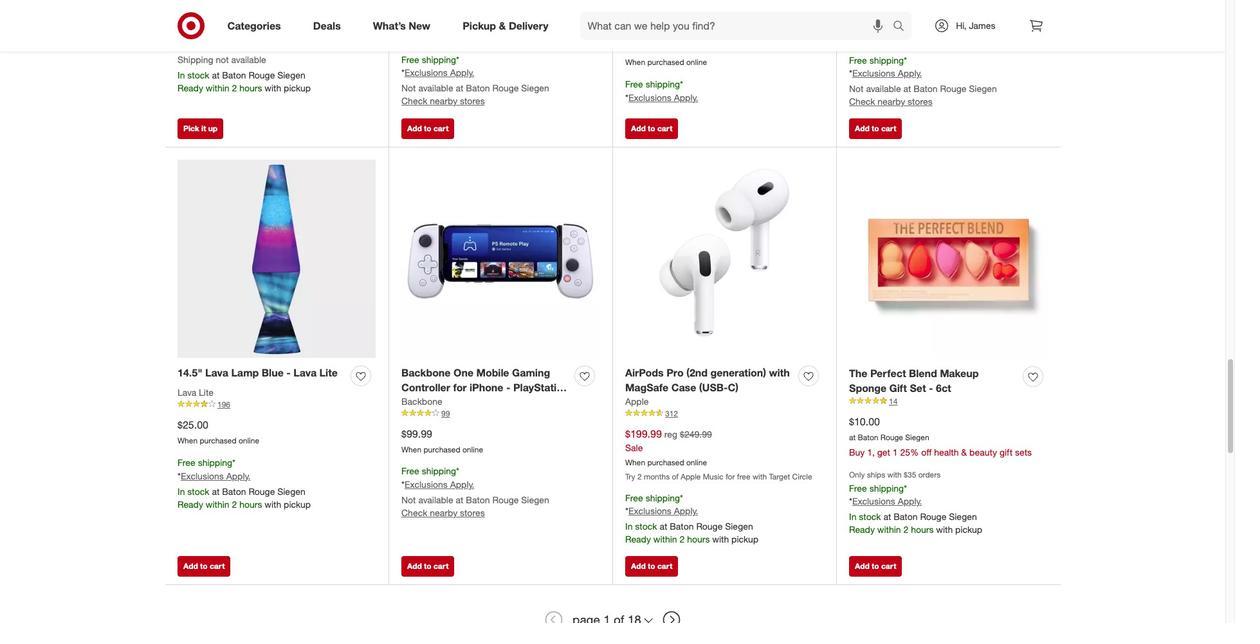 Task type: locate. For each thing, give the bounding box(es) containing it.
- inside the perfect blend makeup sponge gift set - 6ct
[[930, 382, 934, 394]]

apply. inside only ships with $35 orders free shipping * * exclusions apply. in stock at  baton rouge siegen ready within 2 hours with pickup
[[898, 496, 923, 507]]

at inside $10.00 at baton rouge siegen buy 1, get 1 25% off health & beauty gift sets
[[850, 432, 856, 442]]

lava
[[205, 366, 228, 379], [294, 366, 317, 379], [178, 387, 196, 398]]

1 vertical spatial $25.00 when purchased online
[[178, 418, 259, 445]]

1 vertical spatial backbone
[[402, 396, 443, 407]]

available inside shipping not available in stock at  baton rouge siegen ready within 2 hours with pickup
[[231, 54, 266, 65]]

0 vertical spatial $25.00 when purchased online
[[850, 16, 931, 43]]

lava right blue
[[294, 366, 317, 379]]

reg
[[665, 28, 678, 39], [665, 429, 678, 439]]

get
[[878, 447, 891, 458]]

add to cart button
[[402, 118, 455, 139], [626, 118, 679, 139], [850, 118, 903, 139], [178, 556, 231, 577], [402, 556, 455, 577], [626, 556, 679, 577], [850, 556, 903, 577]]

at inside shipping not available in stock at  baton rouge siegen ready within 2 hours with pickup
[[212, 70, 220, 81]]

99 link
[[402, 408, 600, 419]]

free shipping * * exclusions apply. not available at baton rouge siegen check nearby stores
[[402, 54, 550, 106], [850, 54, 998, 107], [402, 466, 550, 518]]

1 vertical spatial &
[[962, 447, 968, 458]]

apple inside $199.99 reg $249.99 sale when purchased online try 2 months of apple music for free with target circle
[[681, 472, 701, 482]]

at
[[212, 70, 220, 81], [456, 83, 464, 94], [904, 83, 912, 94], [850, 432, 856, 442], [212, 486, 220, 497], [456, 495, 464, 505], [884, 511, 892, 522], [660, 521, 668, 532]]

siegen inside $10.00 at baton rouge siegen buy 1, get 1 25% off health & beauty gift sets
[[906, 432, 930, 442]]

purchased up months
[[648, 457, 685, 467]]

0 vertical spatial backbone
[[402, 366, 451, 379]]

hours inside only ships with $35 orders free shipping * * exclusions apply. in stock at  baton rouge siegen ready within 2 hours with pickup
[[912, 524, 934, 535]]

1 horizontal spatial free shipping * * exclusions apply. in stock at  baton rouge siegen ready within 2 hours with pickup
[[626, 492, 759, 545]]

online down "99" link
[[463, 445, 483, 454]]

shipping down search button
[[870, 54, 904, 65]]

1 vertical spatial sale
[[626, 442, 643, 453]]

to
[[424, 124, 432, 133], [648, 124, 656, 133], [872, 124, 880, 133], [200, 561, 208, 571], [424, 561, 432, 571], [648, 561, 656, 571], [872, 561, 880, 571]]

gift
[[1000, 447, 1013, 458]]

nearby
[[430, 96, 458, 106], [878, 96, 906, 107], [430, 507, 458, 518]]

312 link
[[626, 408, 824, 419]]

purchased up free shipping * * exclusions apply.
[[648, 57, 685, 67]]

0 horizontal spatial for
[[453, 381, 467, 394]]

purchased inside the $129.95 reg $159.95 sale when purchased online
[[648, 57, 685, 67]]

& right pickup
[[499, 19, 506, 32]]

1 vertical spatial apple
[[681, 472, 701, 482]]

online inside the $129.95 reg $159.95 sale when purchased online
[[687, 57, 707, 67]]

free inside free shipping * * exclusions apply.
[[626, 78, 644, 89]]

purchased
[[200, 33, 237, 42], [872, 33, 909, 43], [648, 57, 685, 67], [200, 436, 237, 445], [424, 445, 461, 454], [648, 457, 685, 467]]

for
[[453, 381, 467, 394], [726, 472, 735, 482]]

lava down 14.5"
[[178, 387, 196, 398]]

2 sale from the top
[[626, 442, 643, 453]]

& inside $10.00 at baton rouge siegen buy 1, get 1 25% off health & beauty gift sets
[[962, 447, 968, 458]]

apple
[[626, 396, 649, 407], [681, 472, 701, 482]]

pickup & delivery
[[463, 19, 549, 32]]

what's new
[[373, 19, 431, 32]]

available
[[231, 54, 266, 65], [419, 83, 454, 94], [867, 83, 902, 94], [419, 495, 454, 505]]

- up (lightning)
[[507, 381, 511, 394]]

when left search button
[[850, 33, 870, 43]]

online up music
[[687, 457, 707, 467]]

$19.99 when purchased online
[[178, 15, 259, 42]]

0 horizontal spatial free shipping * * exclusions apply. in stock at  baton rouge siegen ready within 2 hours with pickup
[[178, 457, 311, 510]]

shipping down 196
[[198, 457, 232, 468]]

$25.00 down lava lite link
[[178, 418, 209, 431]]

$99.99
[[402, 427, 433, 440]]

lava right 14.5"
[[205, 366, 228, 379]]

beauty
[[970, 447, 998, 458]]

apple down magsafe
[[626, 396, 649, 407]]

0 vertical spatial for
[[453, 381, 467, 394]]

the
[[850, 367, 868, 380]]

sale inside the $129.95 reg $159.95 sale when purchased online
[[626, 42, 643, 53]]

add
[[407, 124, 422, 133], [631, 124, 646, 133], [856, 124, 870, 133], [183, 561, 198, 571], [407, 561, 422, 571], [631, 561, 646, 571], [856, 561, 870, 571]]

1 horizontal spatial &
[[962, 447, 968, 458]]

purchased down '$99.99'
[[424, 445, 461, 454]]

up
[[208, 124, 218, 133]]

backbone up controller
[[402, 366, 451, 379]]

at inside only ships with $35 orders free shipping * * exclusions apply. in stock at  baton rouge siegen ready within 2 hours with pickup
[[884, 511, 892, 522]]

not
[[402, 83, 416, 94], [850, 83, 864, 94], [402, 495, 416, 505]]

online
[[239, 33, 259, 42], [911, 33, 931, 43], [687, 57, 707, 67], [239, 436, 259, 445], [463, 445, 483, 454], [687, 457, 707, 467]]

online down search
[[911, 33, 931, 43]]

0 horizontal spatial $25.00
[[178, 418, 209, 431]]

check
[[402, 96, 428, 106], [850, 96, 876, 107], [402, 507, 428, 518]]

when up try
[[626, 457, 646, 467]]

shipping down the $129.95 reg $159.95 sale when purchased online
[[646, 78, 680, 89]]

1 horizontal spatial $25.00 when purchased online
[[850, 16, 931, 43]]

312
[[666, 408, 679, 418]]

hi, james
[[957, 20, 996, 31]]

0 horizontal spatial lite
[[199, 387, 214, 398]]

backbone down controller
[[402, 396, 443, 407]]

shipping down new
[[422, 54, 456, 65]]

- right blue
[[287, 366, 291, 379]]

what's new link
[[362, 12, 447, 40]]

for inside backbone one mobile gaming controller for iphone - playstation edition - white (lightning)
[[453, 381, 467, 394]]

ships
[[868, 470, 886, 480]]

shipping
[[422, 54, 456, 65], [870, 54, 904, 65], [646, 78, 680, 89], [198, 457, 232, 468], [422, 466, 456, 477], [870, 482, 904, 493], [646, 492, 680, 503]]

ready inside only ships with $35 orders free shipping * * exclusions apply. in stock at  baton rouge siegen ready within 2 hours with pickup
[[850, 524, 875, 535]]

siegen
[[278, 70, 306, 81], [522, 83, 550, 94], [970, 83, 998, 94], [906, 432, 930, 442], [278, 486, 306, 497], [522, 495, 550, 505], [950, 511, 978, 522], [726, 521, 754, 532]]

for up white
[[453, 381, 467, 394]]

sale down $129.95
[[626, 42, 643, 53]]

for left free
[[726, 472, 735, 482]]

- left 6ct
[[930, 382, 934, 394]]

1 vertical spatial reg
[[665, 429, 678, 439]]

lamp
[[231, 366, 259, 379]]

0 vertical spatial $25.00
[[850, 16, 881, 29]]

1 sale from the top
[[626, 42, 643, 53]]

2 reg from the top
[[665, 429, 678, 439]]

the perfect blend makeup sponge gift set - 6ct image
[[850, 160, 1049, 359], [850, 160, 1049, 359]]

What can we help you find? suggestions appear below search field
[[580, 12, 897, 40]]

within inside shipping not available in stock at  baton rouge siegen ready within 2 hours with pickup
[[206, 83, 230, 94]]

backbone one mobile gaming controller for iphone - playstation edition - white (lightning) image
[[402, 160, 600, 358], [402, 160, 600, 358]]

the perfect blend makeup sponge gift set - 6ct link
[[850, 366, 1018, 396]]

& right health
[[962, 447, 968, 458]]

when inside $99.99 when purchased online
[[402, 445, 422, 454]]

check nearby stores button
[[402, 95, 485, 108], [850, 96, 933, 108], [402, 507, 485, 520]]

2 backbone from the top
[[402, 396, 443, 407]]

1 horizontal spatial lava
[[205, 366, 228, 379]]

14.5"
[[178, 366, 202, 379]]

of
[[672, 472, 679, 482]]

25%
[[901, 447, 919, 458]]

apply.
[[450, 67, 475, 78], [898, 68, 923, 79], [674, 92, 699, 103], [226, 470, 251, 481], [450, 479, 475, 490], [898, 496, 923, 507], [674, 506, 699, 516]]

1 horizontal spatial for
[[726, 472, 735, 482]]

1 horizontal spatial apple
[[681, 472, 701, 482]]

reg inside $199.99 reg $249.99 sale when purchased online try 2 months of apple music for free with target circle
[[665, 429, 678, 439]]

circle
[[793, 472, 813, 482]]

magsafe
[[626, 381, 669, 394]]

(usb‑c)
[[700, 381, 739, 394]]

0 vertical spatial &
[[499, 19, 506, 32]]

1 horizontal spatial $25.00
[[850, 16, 881, 29]]

0 vertical spatial lite
[[320, 366, 338, 379]]

reg down '312'
[[665, 429, 678, 439]]

(lightning)
[[477, 396, 529, 408]]

2
[[232, 83, 237, 94], [638, 472, 642, 482], [232, 499, 237, 510], [904, 524, 909, 535], [680, 534, 685, 545]]

pickup
[[463, 19, 496, 32]]

pickup inside only ships with $35 orders free shipping * * exclusions apply. in stock at  baton rouge siegen ready within 2 hours with pickup
[[956, 524, 983, 535]]

only
[[850, 470, 865, 480]]

1 reg from the top
[[665, 28, 678, 39]]

with
[[265, 83, 281, 94], [770, 366, 790, 379], [888, 470, 902, 480], [753, 472, 767, 482], [265, 499, 281, 510], [937, 524, 954, 535], [713, 534, 729, 545]]

1 backbone from the top
[[402, 366, 451, 379]]

*
[[456, 54, 460, 65], [904, 54, 908, 65], [402, 67, 405, 78], [850, 68, 853, 79], [680, 78, 684, 89], [626, 92, 629, 103], [232, 457, 236, 468], [456, 466, 460, 477], [178, 470, 181, 481], [402, 479, 405, 490], [904, 482, 908, 493], [680, 492, 684, 503], [850, 496, 853, 507], [626, 506, 629, 516]]

lite right blue
[[320, 366, 338, 379]]

0 vertical spatial apple
[[626, 396, 649, 407]]

for inside $199.99 reg $249.99 sale when purchased online try 2 months of apple music for free with target circle
[[726, 472, 735, 482]]

lite down 14.5"
[[199, 387, 214, 398]]

sale for $199.99
[[626, 442, 643, 453]]

online down the categories in the left of the page
[[239, 33, 259, 42]]

add to cart
[[407, 124, 449, 133], [631, 124, 673, 133], [856, 124, 897, 133], [183, 561, 225, 571], [407, 561, 449, 571], [631, 561, 673, 571], [856, 561, 897, 571]]

blend
[[910, 367, 938, 380]]

rouge inside shipping not available in stock at  baton rouge siegen ready within 2 hours with pickup
[[249, 70, 275, 81]]

reg inside the $129.95 reg $159.95 sale when purchased online
[[665, 28, 678, 39]]

shipping down months
[[646, 492, 680, 503]]

airpods pro (2nd generation) with magsafe case (usb‑c) image
[[626, 160, 824, 358], [626, 160, 824, 358]]

search
[[888, 20, 919, 33]]

1 horizontal spatial lite
[[320, 366, 338, 379]]

backbone inside backbone one mobile gaming controller for iphone - playstation edition - white (lightning)
[[402, 366, 451, 379]]

shipping down ships
[[870, 482, 904, 493]]

when down $129.95
[[626, 57, 646, 67]]

rouge
[[249, 70, 275, 81], [493, 83, 519, 94], [941, 83, 967, 94], [881, 432, 904, 442], [249, 486, 275, 497], [493, 495, 519, 505], [921, 511, 947, 522], [697, 521, 723, 532]]

0 horizontal spatial $25.00 when purchased online
[[178, 418, 259, 445]]

pick it up
[[183, 124, 218, 133]]

$25.00 left search
[[850, 16, 881, 29]]

when inside the $129.95 reg $159.95 sale when purchased online
[[626, 57, 646, 67]]

sale down $199.99
[[626, 442, 643, 453]]

when down the $19.99
[[178, 33, 198, 42]]

0 vertical spatial reg
[[665, 28, 678, 39]]

$35.00
[[402, 15, 433, 28]]

0 vertical spatial sale
[[626, 42, 643, 53]]

sale inside $199.99 reg $249.99 sale when purchased online try 2 months of apple music for free with target circle
[[626, 442, 643, 453]]

exclusions inside free shipping * * exclusions apply.
[[629, 92, 672, 103]]

backbone for backbone
[[402, 396, 443, 407]]

online down $159.95
[[687, 57, 707, 67]]

2 inside shipping not available in stock at  baton rouge siegen ready within 2 hours with pickup
[[232, 83, 237, 94]]

online inside $99.99 when purchased online
[[463, 445, 483, 454]]

1 vertical spatial lite
[[199, 387, 214, 398]]

purchased inside $99.99 when purchased online
[[424, 445, 461, 454]]

stores
[[460, 96, 485, 106], [908, 96, 933, 107], [460, 507, 485, 518]]

0 horizontal spatial apple
[[626, 396, 649, 407]]

14.5" lava lamp blue - lava lite image
[[178, 160, 376, 358], [178, 160, 376, 358]]

sponge
[[850, 382, 887, 394]]

free shipping * * exclusions apply. not available at baton rouge siegen check nearby stores down $99.99 when purchased online
[[402, 466, 550, 518]]

reg left $159.95
[[665, 28, 678, 39]]

free shipping * * exclusions apply. in stock at  baton rouge siegen ready within 2 hours with pickup for $199.99
[[626, 492, 759, 545]]

backbone
[[402, 366, 451, 379], [402, 396, 443, 407]]

2 horizontal spatial lava
[[294, 366, 317, 379]]

free
[[738, 472, 751, 482]]

exclusions inside only ships with $35 orders free shipping * * exclusions apply. in stock at  baton rouge siegen ready within 2 hours with pickup
[[853, 496, 896, 507]]

within inside only ships with $35 orders free shipping * * exclusions apply. in stock at  baton rouge siegen ready within 2 hours with pickup
[[878, 524, 902, 535]]

when down '$99.99'
[[402, 445, 422, 454]]

apple right of
[[681, 472, 701, 482]]

health
[[935, 447, 959, 458]]

free shipping * * exclusions apply. in stock at  baton rouge siegen ready within 2 hours with pickup
[[178, 457, 311, 510], [626, 492, 759, 545]]

in
[[178, 70, 185, 81], [178, 486, 185, 497], [850, 511, 857, 522], [626, 521, 633, 532]]

purchased up not
[[200, 33, 237, 42]]

$25.00 when purchased online
[[850, 16, 931, 43], [178, 418, 259, 445]]

1 vertical spatial for
[[726, 472, 735, 482]]

shipping
[[178, 54, 213, 65]]

- left white
[[439, 396, 443, 408]]

free shipping * * exclusions apply. not available at baton rouge siegen check nearby stores down search button
[[850, 54, 998, 107]]

hours inside shipping not available in stock at  baton rouge siegen ready within 2 hours with pickup
[[240, 83, 262, 94]]

with inside $199.99 reg $249.99 sale when purchased online try 2 months of apple music for free with target circle
[[753, 472, 767, 482]]



Task type: vqa. For each thing, say whether or not it's contained in the screenshot.
Case at the bottom right of page
yes



Task type: describe. For each thing, give the bounding box(es) containing it.
99
[[442, 408, 450, 418]]

lava lite
[[178, 387, 214, 398]]

$35
[[905, 470, 917, 480]]

online inside $199.99 reg $249.99 sale when purchased online try 2 months of apple music for free with target circle
[[687, 457, 707, 467]]

(2nd
[[687, 366, 708, 379]]

delivery
[[509, 19, 549, 32]]

rouge inside only ships with $35 orders free shipping * * exclusions apply. in stock at  baton rouge siegen ready within 2 hours with pickup
[[921, 511, 947, 522]]

not
[[216, 54, 229, 65]]

14 link
[[850, 396, 1049, 407]]

categories link
[[217, 12, 297, 40]]

baton inside only ships with $35 orders free shipping * * exclusions apply. in stock at  baton rouge siegen ready within 2 hours with pickup
[[894, 511, 918, 522]]

shipping inside only ships with $35 orders free shipping * * exclusions apply. in stock at  baton rouge siegen ready within 2 hours with pickup
[[870, 482, 904, 493]]

in inside shipping not available in stock at  baton rouge siegen ready within 2 hours with pickup
[[178, 70, 185, 81]]

try
[[626, 472, 636, 482]]

with inside shipping not available in stock at  baton rouge siegen ready within 2 hours with pickup
[[265, 83, 281, 94]]

ready inside shipping not available in stock at  baton rouge siegen ready within 2 hours with pickup
[[178, 83, 203, 94]]

james
[[970, 20, 996, 31]]

mobile
[[477, 366, 510, 379]]

blue
[[262, 366, 284, 379]]

14.5" lava lamp blue - lava lite
[[178, 366, 338, 379]]

with inside airpods pro (2nd generation) with magsafe case (usb‑c)
[[770, 366, 790, 379]]

$129.95 reg $159.95 sale when purchased online
[[626, 27, 712, 67]]

$99.99 when purchased online
[[402, 427, 483, 454]]

controller
[[402, 381, 451, 394]]

pro
[[667, 366, 684, 379]]

2 inside $199.99 reg $249.99 sale when purchased online try 2 months of apple music for free with target circle
[[638, 472, 642, 482]]

gaming
[[512, 366, 551, 379]]

the perfect blend makeup sponge gift set - 6ct
[[850, 367, 979, 394]]

pick
[[183, 124, 199, 133]]

only ships with $35 orders free shipping * * exclusions apply. in stock at  baton rouge siegen ready within 2 hours with pickup
[[850, 470, 983, 535]]

stock inside only ships with $35 orders free shipping * * exclusions apply. in stock at  baton rouge siegen ready within 2 hours with pickup
[[860, 511, 882, 522]]

perfect
[[871, 367, 907, 380]]

set
[[910, 382, 927, 394]]

purchased down search
[[872, 33, 909, 43]]

sets
[[1016, 447, 1033, 458]]

1 vertical spatial $25.00
[[178, 418, 209, 431]]

siegen inside shipping not available in stock at  baton rouge siegen ready within 2 hours with pickup
[[278, 70, 306, 81]]

generation)
[[711, 366, 767, 379]]

purchased inside $19.99 when purchased online
[[200, 33, 237, 42]]

$249.99
[[680, 429, 712, 439]]

$129.95
[[626, 27, 662, 40]]

shipping not available in stock at  baton rouge siegen ready within 2 hours with pickup
[[178, 54, 311, 94]]

$159.95
[[680, 28, 712, 39]]

siegen inside only ships with $35 orders free shipping * * exclusions apply. in stock at  baton rouge siegen ready within 2 hours with pickup
[[950, 511, 978, 522]]

14
[[890, 396, 898, 406]]

2 inside only ships with $35 orders free shipping * * exclusions apply. in stock at  baton rouge siegen ready within 2 hours with pickup
[[904, 524, 909, 535]]

$199.99 reg $249.99 sale when purchased online try 2 months of apple music for free with target circle
[[626, 427, 813, 482]]

shipping down $99.99 when purchased online
[[422, 466, 456, 477]]

new
[[409, 19, 431, 32]]

backbone for backbone one mobile gaming controller for iphone - playstation edition - white (lightning)
[[402, 366, 451, 379]]

6ct
[[937, 382, 952, 394]]

1
[[893, 447, 898, 458]]

apply. inside free shipping * * exclusions apply.
[[674, 92, 699, 103]]

1,
[[868, 447, 875, 458]]

iphone
[[470, 381, 504, 394]]

free shipping * * exclusions apply. in stock at  baton rouge siegen ready within 2 hours with pickup for $25.00
[[178, 457, 311, 510]]

lava lite link
[[178, 386, 214, 399]]

airpods pro (2nd generation) with magsafe case (usb‑c)
[[626, 366, 790, 394]]

buy
[[850, 447, 865, 458]]

backbone link
[[402, 395, 443, 408]]

0 horizontal spatial lava
[[178, 387, 196, 398]]

free inside only ships with $35 orders free shipping * * exclusions apply. in stock at  baton rouge siegen ready within 2 hours with pickup
[[850, 482, 868, 493]]

hi,
[[957, 20, 967, 31]]

when down lava lite link
[[178, 436, 198, 445]]

one
[[454, 366, 474, 379]]

purchased inside $199.99 reg $249.99 sale when purchased online try 2 months of apple music for free with target circle
[[648, 457, 685, 467]]

online down 196 "link"
[[239, 436, 259, 445]]

when inside $199.99 reg $249.99 sale when purchased online try 2 months of apple music for free with target circle
[[626, 457, 646, 467]]

target
[[770, 472, 791, 482]]

stock inside shipping not available in stock at  baton rouge siegen ready within 2 hours with pickup
[[188, 70, 210, 81]]

0 horizontal spatial &
[[499, 19, 506, 32]]

purchased down 196
[[200, 436, 237, 445]]

gift
[[890, 382, 908, 394]]

sale for $129.95
[[626, 42, 643, 53]]

music
[[703, 472, 724, 482]]

free shipping * * exclusions apply.
[[626, 78, 699, 103]]

off
[[922, 447, 932, 458]]

online inside $19.99 when purchased online
[[239, 33, 259, 42]]

free shipping * * exclusions apply. not available at baton rouge siegen check nearby stores down pickup
[[402, 54, 550, 106]]

$199.99
[[626, 427, 662, 440]]

backbone one mobile gaming controller for iphone - playstation edition - white (lightning)
[[402, 366, 569, 408]]

makeup
[[941, 367, 979, 380]]

$10.00
[[850, 415, 881, 428]]

14.5" lava lamp blue - lava lite link
[[178, 366, 338, 380]]

backbone one mobile gaming controller for iphone - playstation edition - white (lightning) link
[[402, 366, 570, 408]]

search button
[[888, 12, 919, 42]]

pickup & delivery link
[[452, 12, 565, 40]]

rouge inside $10.00 at baton rouge siegen buy 1, get 1 25% off health & beauty gift sets
[[881, 432, 904, 442]]

baton inside shipping not available in stock at  baton rouge siegen ready within 2 hours with pickup
[[222, 70, 246, 81]]

orders
[[919, 470, 941, 480]]

playstation
[[514, 381, 569, 394]]

$19.99
[[178, 15, 209, 28]]

reg for $199.99
[[665, 429, 678, 439]]

$10.00 at baton rouge siegen buy 1, get 1 25% off health & beauty gift sets
[[850, 415, 1033, 458]]

edition
[[402, 396, 436, 408]]

pick it up button
[[178, 118, 223, 139]]

196 link
[[178, 399, 376, 410]]

baton inside $10.00 at baton rouge siegen buy 1, get 1 25% off health & beauty gift sets
[[858, 432, 879, 442]]

apple link
[[626, 395, 649, 408]]

it
[[202, 124, 206, 133]]

case
[[672, 381, 697, 394]]

pickup inside shipping not available in stock at  baton rouge siegen ready within 2 hours with pickup
[[284, 83, 311, 94]]

shipping inside free shipping * * exclusions apply.
[[646, 78, 680, 89]]

airpods pro (2nd generation) with magsafe case (usb‑c) link
[[626, 366, 794, 395]]

when inside $19.99 when purchased online
[[178, 33, 198, 42]]

reg for $129.95
[[665, 28, 678, 39]]

in inside only ships with $35 orders free shipping * * exclusions apply. in stock at  baton rouge siegen ready within 2 hours with pickup
[[850, 511, 857, 522]]

categories
[[228, 19, 281, 32]]

deals link
[[302, 12, 357, 40]]

deals
[[313, 19, 341, 32]]

what's
[[373, 19, 406, 32]]

months
[[644, 472, 670, 482]]



